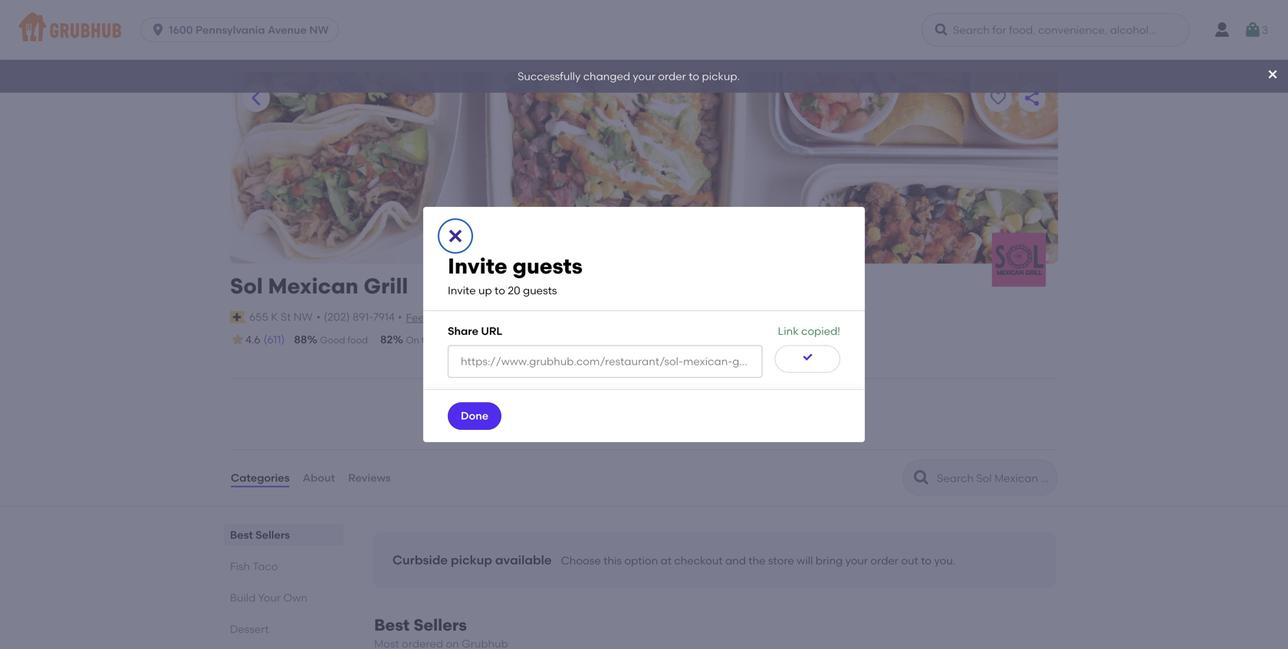 Task type: vqa. For each thing, say whether or not it's contained in the screenshot.
the Kids'
no



Task type: describe. For each thing, give the bounding box(es) containing it.
at inside button
[[669, 399, 680, 412]]

bring
[[816, 555, 843, 568]]

looks like you've started an order at a different restaurant. button
[[490, 388, 799, 422]]

build
[[230, 592, 256, 605]]

order left pickup.
[[658, 70, 686, 83]]

time
[[422, 335, 442, 346]]

a
[[682, 399, 690, 412]]

on time delivery
[[406, 335, 478, 346]]

good food
[[320, 335, 368, 346]]

1 vertical spatial best sellers
[[374, 616, 467, 636]]

dessert
[[230, 623, 269, 636]]

available
[[495, 553, 552, 568]]

st
[[281, 311, 291, 324]]

share icon image
[[1023, 89, 1041, 107]]

nw for 1600 pennsylvania avenue nw
[[309, 23, 329, 36]]

(202)
[[324, 311, 350, 324]]

655
[[249, 311, 268, 324]]

delivery
[[444, 335, 478, 346]]

3 button
[[1244, 16, 1269, 44]]

0 horizontal spatial your
[[633, 70, 656, 83]]

looks
[[490, 399, 521, 412]]

done
[[461, 410, 489, 423]]

(202) 891-7914 button
[[324, 310, 395, 325]]

svg image inside main navigation navigation
[[934, 22, 949, 38]]

successfully changed your order to pickup.
[[518, 70, 740, 83]]

0 horizontal spatial best
[[230, 529, 253, 542]]

link copied!
[[778, 325, 841, 338]]

about
[[303, 472, 335, 485]]

20
[[508, 284, 521, 297]]

save this restaurant image
[[989, 89, 1008, 107]]

1 vertical spatial your
[[846, 555, 868, 568]]

1 vertical spatial guests
[[523, 284, 557, 297]]

fees button
[[405, 310, 431, 327]]

order left out
[[871, 555, 899, 568]]

an
[[621, 399, 635, 412]]

sol mexican grill
[[230, 273, 408, 299]]

grill
[[364, 273, 408, 299]]

this
[[604, 555, 622, 568]]

choose
[[561, 555, 601, 568]]

restaurant.
[[740, 399, 798, 412]]

0 vertical spatial guests
[[513, 254, 583, 279]]

invite guests invite up to 20 guests
[[448, 254, 583, 297]]

the
[[749, 555, 766, 568]]

2 invite from the top
[[448, 284, 476, 297]]

choose this option at checkout and the store will bring your order out to you.
[[561, 555, 956, 568]]

to for guests
[[495, 284, 505, 297]]

1 vertical spatial at
[[661, 555, 672, 568]]

svg image inside 3 button
[[1244, 21, 1262, 39]]

subscription pass image
[[230, 311, 246, 324]]

good
[[320, 335, 345, 346]]

1 vertical spatial best
[[374, 616, 410, 636]]

categories
[[231, 472, 290, 485]]

link
[[778, 325, 799, 338]]

order inside button
[[638, 399, 666, 412]]

2 • from the left
[[398, 311, 402, 324]]

main navigation navigation
[[0, 0, 1288, 60]]

pickup
[[451, 553, 492, 568]]

copied!
[[801, 325, 841, 338]]

reviews button
[[347, 451, 392, 506]]

3
[[1262, 23, 1269, 36]]

and
[[725, 555, 746, 568]]

88
[[294, 333, 307, 346]]

fees
[[406, 312, 430, 325]]

no
[[490, 426, 505, 439]]

655 k st nw button
[[249, 309, 313, 326]]

looks like you've started an order at a different restaurant.
[[490, 399, 798, 412]]

sol mexican grill logo image
[[992, 233, 1046, 287]]

curbside
[[393, 553, 448, 568]]

avenue
[[268, 23, 307, 36]]

correct
[[517, 335, 551, 346]]

1 invite from the top
[[448, 254, 508, 279]]



Task type: locate. For each thing, give the bounding box(es) containing it.
changed
[[583, 70, 630, 83]]

best up fish
[[230, 529, 253, 542]]

(611)
[[264, 333, 285, 346]]

at left a
[[669, 399, 680, 412]]

order right an
[[638, 399, 666, 412]]

Search Sol Mexican Grill search field
[[936, 471, 1053, 486]]

0 horizontal spatial svg image
[[802, 351, 814, 363]]

to right out
[[921, 555, 932, 568]]

to left the "20"
[[495, 284, 505, 297]]

will
[[797, 555, 813, 568]]

• (202) 891-7914 • fees
[[317, 311, 430, 325]]

star icon image
[[230, 332, 245, 348]]

1 horizontal spatial best
[[374, 616, 410, 636]]

sellers
[[256, 529, 290, 542], [414, 616, 467, 636]]

0 vertical spatial your
[[633, 70, 656, 83]]

nw right avenue
[[309, 23, 329, 36]]

sellers up taco
[[256, 529, 290, 542]]

your
[[633, 70, 656, 83], [846, 555, 868, 568]]

best sellers down curbside on the bottom left of page
[[374, 616, 467, 636]]

you've
[[544, 399, 578, 412]]

1 vertical spatial to
[[495, 284, 505, 297]]

0 vertical spatial svg image
[[934, 22, 949, 38]]

at right option
[[661, 555, 672, 568]]

nw inside 655 k st nw button
[[294, 311, 313, 324]]

4.6
[[245, 333, 261, 346]]

1 horizontal spatial to
[[689, 70, 700, 83]]

you.
[[934, 555, 956, 568]]

own
[[283, 592, 308, 605]]

•
[[317, 311, 321, 324], [398, 311, 402, 324]]

best sellers up taco
[[230, 529, 290, 542]]

• left (202)
[[317, 311, 321, 324]]

• right 7914
[[398, 311, 402, 324]]

guests right the "20"
[[523, 284, 557, 297]]

on
[[406, 335, 419, 346]]

2 vertical spatial to
[[921, 555, 932, 568]]

1600
[[169, 23, 193, 36]]

nw inside the 1600 pennsylvania avenue nw button
[[309, 23, 329, 36]]

k
[[271, 311, 278, 324]]

2 horizontal spatial to
[[921, 555, 932, 568]]

to inside invite guests invite up to 20 guests
[[495, 284, 505, 297]]

order right correct
[[553, 335, 577, 346]]

to for changed
[[689, 70, 700, 83]]

no fees
[[490, 426, 529, 439]]

food
[[348, 335, 368, 346]]

done button
[[448, 402, 502, 430]]

your right bring
[[846, 555, 868, 568]]

1 • from the left
[[317, 311, 321, 324]]

0 vertical spatial sellers
[[256, 529, 290, 542]]

svg image
[[1244, 21, 1262, 39], [150, 22, 166, 38], [1267, 68, 1279, 81], [446, 227, 465, 246]]

invite left up
[[448, 284, 476, 297]]

started
[[580, 399, 619, 412]]

655 k st nw
[[249, 311, 313, 324]]

82
[[380, 333, 393, 346]]

1 vertical spatial sellers
[[414, 616, 467, 636]]

url
[[481, 325, 503, 338]]

nw
[[309, 23, 329, 36], [294, 311, 313, 324]]

pennsylvania
[[196, 23, 265, 36]]

like
[[524, 399, 541, 412]]

1 horizontal spatial sellers
[[414, 616, 467, 636]]

1 vertical spatial svg image
[[802, 351, 814, 363]]

None text field
[[448, 346, 763, 378]]

your
[[258, 592, 281, 605]]

0 horizontal spatial sellers
[[256, 529, 290, 542]]

1 horizontal spatial •
[[398, 311, 402, 324]]

taco
[[253, 560, 278, 573]]

1 vertical spatial invite
[[448, 284, 476, 297]]

0 horizontal spatial •
[[317, 311, 321, 324]]

reviews
[[348, 472, 391, 485]]

0 vertical spatial at
[[669, 399, 680, 412]]

1600 pennsylvania avenue nw button
[[140, 18, 345, 42]]

guests up the "20"
[[513, 254, 583, 279]]

0 vertical spatial to
[[689, 70, 700, 83]]

checkout
[[674, 555, 723, 568]]

curbside pickup available
[[393, 553, 552, 568]]

mexican
[[268, 273, 359, 299]]

best down curbside on the bottom left of page
[[374, 616, 410, 636]]

caret left icon image
[[247, 89, 265, 107]]

svg image
[[934, 22, 949, 38], [802, 351, 814, 363]]

up
[[479, 284, 492, 297]]

successfully
[[518, 70, 581, 83]]

1 vertical spatial nw
[[294, 311, 313, 324]]

save this restaurant button
[[985, 84, 1012, 112]]

build your own
[[230, 592, 308, 605]]

1600 pennsylvania avenue nw
[[169, 23, 329, 36]]

about button
[[302, 451, 336, 506]]

891-
[[353, 311, 373, 324]]

1 horizontal spatial your
[[846, 555, 868, 568]]

svg image inside the 1600 pennsylvania avenue nw button
[[150, 22, 166, 38]]

share url
[[448, 325, 503, 338]]

different
[[692, 399, 737, 412]]

search icon image
[[913, 469, 931, 487]]

fish
[[230, 560, 250, 573]]

0 vertical spatial nw
[[309, 23, 329, 36]]

0 horizontal spatial best sellers
[[230, 529, 290, 542]]

best sellers
[[230, 529, 290, 542], [374, 616, 467, 636]]

share
[[448, 325, 479, 338]]

fish taco
[[230, 560, 278, 573]]

nw right the st
[[294, 311, 313, 324]]

fees
[[507, 426, 529, 439]]

best
[[230, 529, 253, 542], [374, 616, 410, 636]]

at
[[669, 399, 680, 412], [661, 555, 672, 568]]

pickup.
[[702, 70, 740, 83]]

85
[[491, 333, 504, 346]]

invite up up
[[448, 254, 508, 279]]

categories button
[[230, 451, 290, 506]]

7914
[[373, 311, 395, 324]]

option
[[625, 555, 658, 568]]

sellers down curbside on the bottom left of page
[[414, 616, 467, 636]]

correct order
[[517, 335, 577, 346]]

nw for 655 k st nw
[[294, 311, 313, 324]]

0 horizontal spatial to
[[495, 284, 505, 297]]

out
[[901, 555, 919, 568]]

your right the changed
[[633, 70, 656, 83]]

sol
[[230, 273, 263, 299]]

0 vertical spatial best sellers
[[230, 529, 290, 542]]

store
[[768, 555, 794, 568]]

0 vertical spatial best
[[230, 529, 253, 542]]

1 horizontal spatial best sellers
[[374, 616, 467, 636]]

invite
[[448, 254, 508, 279], [448, 284, 476, 297]]

to left pickup.
[[689, 70, 700, 83]]

0 vertical spatial invite
[[448, 254, 508, 279]]

to
[[689, 70, 700, 83], [495, 284, 505, 297], [921, 555, 932, 568]]

1 horizontal spatial svg image
[[934, 22, 949, 38]]



